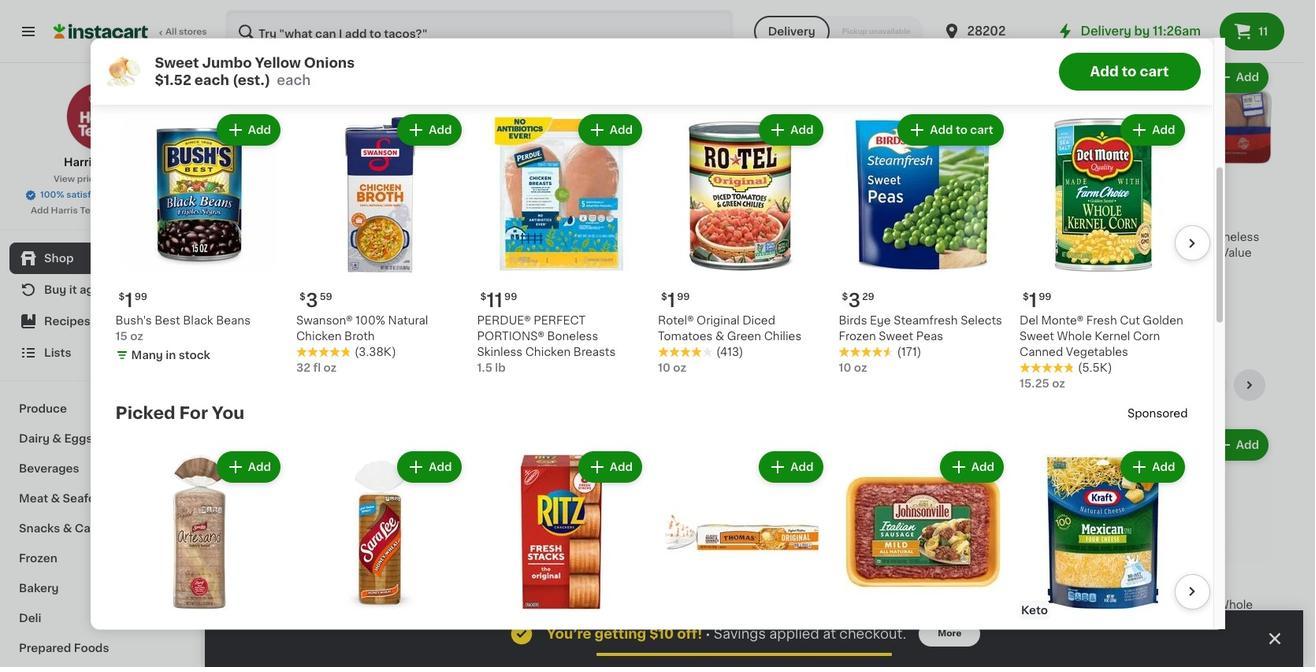 Task type: describe. For each thing, give the bounding box(es) containing it.
2
[[845, 576, 857, 594]]

99 for bush's best black beans
[[135, 293, 147, 302]]

(available
[[985, 263, 1039, 274]]

recipes
[[44, 316, 90, 327]]

1 inside harris teeter 2% reduced fat milk 1 gal many in stock
[[536, 631, 541, 642]]

spend $32, save $5 see eligible items
[[836, 304, 948, 333]]

save inside spend $32, save $5 see eligible items
[[904, 304, 930, 315]]

$ for sweet jumbo yellow onions
[[389, 209, 396, 218]]

add inside button
[[1091, 65, 1119, 77]]

harris teeter™ vitamin d whole milk 0.5 gal
[[236, 600, 373, 642]]

fat for 4
[[589, 616, 607, 627]]

harris teeter
[[64, 157, 137, 168]]

spo
[[1128, 409, 1150, 420]]

$ 4 99 for harris
[[539, 576, 573, 594]]

often bought with
[[115, 68, 279, 84]]

spo nsored
[[1128, 409, 1188, 420]]

service type group
[[754, 16, 923, 47]]

1 vertical spatial to
[[129, 207, 138, 215]]

teeter inside harris teeter 2% reduced fat milk 1 gal many in stock
[[572, 600, 607, 611]]

1 each from the left
[[195, 73, 229, 86]]

pack
[[1135, 263, 1162, 274]]

11 inside $ 8 harris teeter whole rotisserie chicken (available 11 am- 7 pm)
[[1042, 263, 1051, 274]]

all
[[166, 28, 177, 36]]

gal for harris teeter 2% reduced fat milk 1 gal many in stock
[[543, 631, 561, 642]]

32 fl oz
[[296, 363, 337, 374]]

milk inside harris teeter 2% reduced fat milk 1 gal many in stock
[[609, 616, 632, 627]]

1 inside '$ 4 harris teeter™ vitamin d whole milk 1 gal'
[[386, 631, 391, 642]]

harris inside $ 8 harris teeter whole rotisserie chicken (available 11 am- 7 pm)
[[985, 232, 1018, 243]]

99 for rotel® original diced tomatoes & green chilies
[[677, 293, 690, 302]]

off!
[[677, 628, 703, 641]]

frozen link
[[9, 544, 192, 574]]

item carousel region containing add
[[115, 443, 1210, 668]]

cut
[[1120, 316, 1140, 327]]

10 for 1
[[658, 363, 671, 374]]

onions inside french's® original crispy fried onions 6 oz
[[756, 247, 795, 258]]

in down bush's best black beans 15 oz
[[166, 350, 176, 361]]

many inside product group
[[851, 650, 883, 661]]

4 inside '$ 4 harris teeter™ vitamin d whole milk 1 gal'
[[396, 576, 409, 594]]

fresh
[[1087, 316, 1118, 327]]

10 oz for 1
[[658, 363, 687, 374]]

harris inside $ 4 harris teeter 1% low fat milk 1 gal
[[985, 600, 1018, 611]]

eggs
[[64, 434, 93, 445]]

snacks & candy
[[19, 523, 112, 534]]

black
[[183, 316, 213, 327]]

vic
[[111, 207, 127, 215]]

to inside button
[[1122, 65, 1137, 77]]

1 vertical spatial fl
[[313, 363, 321, 374]]

vegetables
[[1066, 347, 1129, 358]]

x
[[553, 263, 560, 274]]

prepared
[[19, 643, 71, 654]]

1 inside harris teeter™ whole milk 1 qt
[[1135, 631, 1140, 642]]

harris inside harris teeter™ whole milk 1 qt
[[1135, 600, 1168, 611]]

sweet inside birds eye steamfresh selects frozen sweet peas
[[879, 331, 914, 343]]

natural
[[388, 316, 428, 327]]

picked
[[115, 406, 176, 422]]

sweet inside "sweet jumbo yellow onions $1.89 / lb"
[[386, 232, 421, 243]]

qt
[[1143, 631, 1155, 642]]

more
[[938, 630, 962, 639]]

vitamin inside '$ 4 harris teeter™ vitamin d whole milk 1 gal'
[[470, 600, 511, 611]]

7 inside $ 7 harris teeter lean 93% ground beef
[[246, 208, 257, 226]]

2% for 4
[[610, 600, 626, 611]]

ketchup
[[914, 232, 961, 243]]

$32,
[[877, 304, 901, 315]]

harris inside "harris teeter™ 2% reduced fat milk 0.5 gal"
[[836, 600, 868, 611]]

100% inside 100% satisfaction guarantee button
[[40, 191, 64, 199]]

$ for rotel® original diced tomatoes & green chilies
[[661, 293, 668, 302]]

many up natural
[[402, 298, 434, 309]]

boneless inside harris teeter boneless chicken breast value pack
[[1209, 232, 1260, 243]]

harris teeter logo image
[[66, 82, 135, 151]]

meat & seafood
[[19, 493, 110, 504]]

3 for $ 3 29
[[848, 292, 861, 310]]

milk inside harris teeter™ whole milk 1 qt
[[1135, 616, 1157, 627]]

savings
[[714, 628, 766, 641]]

bottled
[[585, 247, 626, 258]]

harris teeter™ purified drinking bottled water 24 x 16.9 fl oz
[[536, 232, 662, 274]]

stock down bush's best black beans 15 oz
[[179, 350, 210, 361]]

sweet jumbo yellow onions $1.89 / lb
[[386, 232, 500, 274]]

broth
[[345, 331, 375, 343]]

harris inside harris teeter 2% reduced fat milk 1 gal many in stock
[[536, 600, 569, 611]]

in inside harris teeter 2% reduced fat milk 1 gal many in stock
[[586, 650, 597, 661]]

oz down see
[[854, 363, 868, 374]]

harris teeter 2% reduced fat milk 1 gal many in stock
[[536, 600, 632, 661]]

whole inside harris teeter™ vitamin d whole milk 0.5 gal
[[236, 616, 271, 627]]

many down bush's
[[131, 350, 163, 361]]

$ for harris teeter™ 2% reduced fat milk
[[839, 577, 845, 586]]

4 for french's® original crispy fried onions
[[695, 208, 708, 226]]

portions®
[[477, 331, 545, 343]]

gal inside '$ 4 harris teeter™ vitamin d whole milk 1 gal'
[[394, 631, 411, 642]]

99 for french's® original crispy fried onions
[[710, 209, 723, 218]]

$ 4 harris teeter 1% low fat milk 1 gal
[[985, 576, 1119, 642]]

shop link
[[9, 243, 192, 274]]

100% inside swanson® 100% natural chicken broth
[[356, 316, 386, 327]]

heinz tomato ketchup
[[836, 232, 961, 243]]

oz right the 20
[[853, 263, 866, 274]]

harris inside harris teeter™ vitamin d whole milk 0.5 gal
[[236, 600, 269, 611]]

whole inside the del monte® fresh cut golden sweet whole kernel corn canned vegetables
[[1057, 331, 1092, 343]]

milk inside the fairlife 2% chocolate lactose free & high- protein ultra-filtered milk
[[686, 647, 708, 658]]

100% satisfaction guarantee button
[[25, 186, 176, 202]]

product group containing 11
[[477, 111, 646, 376]]

meat
[[19, 493, 48, 504]]

bush's best black beans 15 oz
[[115, 316, 251, 343]]

see
[[836, 322, 857, 333]]

purified
[[619, 232, 662, 243]]

sweet inside the del monte® fresh cut golden sweet whole kernel corn canned vegetables
[[1020, 331, 1055, 343]]

15.25
[[1020, 379, 1050, 390]]

$ for harris teeter 2% reduced fat milk
[[539, 577, 545, 586]]

(413)
[[717, 347, 744, 358]]

bush's
[[115, 316, 152, 327]]

harris inside '$ 4 harris teeter™ vitamin d whole milk 1 gal'
[[386, 600, 419, 611]]

chicken inside perdue® perfect portions® boneless skinless chicken breasts 1.5 lb
[[526, 347, 571, 358]]

lists link
[[9, 337, 192, 369]]

snacks & candy link
[[9, 514, 192, 544]]

whole inside $ 8 harris teeter whole rotisserie chicken (available 11 am- 7 pm)
[[1059, 232, 1094, 243]]

4 for harris teeter™ purified drinking bottled water
[[545, 208, 559, 226]]

add to cart
[[1091, 65, 1169, 77]]

fl inside harris teeter™ purified drinking bottled water 24 x 16.9 fl oz
[[588, 263, 596, 274]]

4 inside $ 4 harris teeter 1% low fat milk 1 gal
[[995, 576, 1008, 594]]

tomato
[[870, 232, 911, 243]]

skinless
[[477, 347, 523, 358]]

reduced for 2
[[836, 616, 886, 627]]

all stores
[[166, 28, 207, 36]]

at
[[823, 628, 836, 641]]

kernel
[[1095, 331, 1131, 343]]

frozen inside birds eye steamfresh selects frozen sweet peas
[[839, 331, 876, 343]]

& for eggs
[[52, 434, 61, 445]]

am-
[[1054, 263, 1076, 274]]

/
[[419, 263, 424, 274]]

chicken inside $ 8 harris teeter whole rotisserie chicken (available 11 am- 7 pm)
[[1044, 247, 1089, 258]]

8
[[995, 208, 1008, 226]]

keto
[[1022, 605, 1048, 616]]

& for candy
[[63, 523, 72, 534]]

rotel®
[[658, 316, 694, 327]]

picked for you
[[115, 406, 245, 422]]

$ for harris teeter™ purified drinking bottled water
[[539, 209, 545, 218]]

many up spend
[[851, 282, 883, 293]]

$ 7 harris teeter lean 93% ground beef
[[236, 208, 364, 258]]

6
[[686, 263, 693, 274]]

rotisserie
[[985, 247, 1041, 258]]

$ for bush's best black beans
[[119, 293, 125, 302]]

original for &
[[697, 316, 740, 327]]

(5.5k)
[[1078, 363, 1113, 374]]

view
[[54, 175, 75, 184]]

in up $32,
[[886, 282, 896, 293]]

1 horizontal spatial sponsored badge image
[[836, 338, 883, 347]]

perdue®
[[477, 316, 531, 327]]

milk inside harris teeter™ vitamin d whole milk 0.5 gal
[[274, 616, 297, 627]]

beef
[[281, 247, 307, 258]]

onions for sweet jumbo yellow onions $1.89 / lb
[[386, 247, 426, 258]]

harris inside $ 7 harris teeter lean 93% ground beef
[[236, 232, 269, 243]]

more button
[[919, 622, 981, 647]]

(est.)
[[232, 73, 271, 86]]

99 for harris teeter 2% reduced fat milk
[[560, 577, 573, 586]]

11:26am
[[1153, 25, 1201, 37]]

pricing
[[77, 175, 108, 184]]

oz inside bush's best black beans 15 oz
[[130, 331, 143, 343]]

vitamin inside harris teeter™ vitamin d whole milk 0.5 gal
[[320, 600, 362, 611]]

in down "sweet jumbo yellow onions $1.89 / lb"
[[436, 298, 447, 309]]

3 up the heinz
[[845, 208, 857, 226]]

$2.79 element
[[236, 570, 374, 597]]

d inside harris teeter™ vitamin d whole milk 0.5 gal
[[364, 600, 373, 611]]

recipes link
[[9, 306, 192, 337]]

rotel® original diced tomatoes & green chilies
[[658, 316, 802, 343]]

it
[[69, 285, 77, 296]]

gal for harris teeter™ vitamin d whole milk 0.5 gal
[[257, 631, 275, 642]]

oz inside french's® original crispy fried onions 6 oz
[[696, 263, 709, 274]]

0 vertical spatial save
[[140, 207, 161, 215]]

$ 4 harris teeter™ vitamin d whole milk 1 gal
[[386, 576, 523, 642]]

item carousel region containing 1
[[93, 105, 1210, 398]]

chicken inside swanson® 100% natural chicken broth
[[296, 331, 342, 343]]

stock up $32,
[[899, 282, 930, 293]]

birds
[[839, 316, 867, 327]]

many in stock up $32,
[[851, 282, 930, 293]]

product group containing 8
[[985, 58, 1123, 292]]

$ for swanson® 100% natural chicken broth
[[300, 293, 306, 302]]

satisfaction
[[66, 191, 119, 199]]

$ inside '$ 4 harris teeter™ vitamin d whole milk 1 gal'
[[389, 577, 396, 586]]

0 vertical spatial sponsored badge image
[[686, 300, 733, 309]]

boneless inside perdue® perfect portions® boneless skinless chicken breasts 1.5 lb
[[547, 331, 599, 343]]

oz inside harris teeter™ purified drinking bottled water 24 x 16.9 fl oz
[[598, 263, 612, 274]]

0 horizontal spatial 11
[[487, 292, 503, 310]]

milk inside "harris teeter™ 2% reduced fat milk 0.5 gal"
[[909, 616, 931, 627]]



Task type: vqa. For each thing, say whether or not it's contained in the screenshot.
gal inside Harris Teeter 2% Reduced Fat Milk 1 gal Many in stock
yes



Task type: locate. For each thing, give the bounding box(es) containing it.
2% for 2
[[919, 600, 936, 611]]

11
[[1259, 26, 1269, 37], [1042, 263, 1051, 274], [487, 292, 503, 310]]

many in stock down bush's best black beans 15 oz
[[131, 350, 210, 361]]

teeter™ inside harris teeter™ whole milk 1 qt
[[1171, 600, 1216, 611]]

1 horizontal spatial d
[[514, 600, 523, 611]]

7 up ground
[[246, 208, 257, 226]]

policy
[[110, 175, 138, 184]]

many down you're
[[552, 650, 584, 661]]

0 horizontal spatial each
[[195, 73, 229, 86]]

1 horizontal spatial $ 1 99
[[661, 292, 690, 310]]

teeter up breast
[[1171, 232, 1206, 243]]

99 up perdue®
[[504, 293, 517, 302]]

1 vertical spatial original
[[697, 316, 740, 327]]

$ 1 99 up bush's
[[119, 292, 147, 310]]

lb right "1.5"
[[495, 363, 506, 374]]

fl right the 32
[[313, 363, 321, 374]]

$ 4 99
[[689, 208, 723, 226], [539, 576, 573, 594]]

& inside rotel® original diced tomatoes & green chilies
[[716, 331, 725, 343]]

1 horizontal spatial to
[[1122, 65, 1137, 77]]

many in stock down checkout.
[[851, 650, 930, 661]]

0 horizontal spatial $ 4 99
[[539, 576, 573, 594]]

$ for birds eye steamfresh selects frozen sweet peas
[[842, 293, 848, 302]]

lb inside "sweet jumbo yellow onions $1.89 / lb"
[[427, 263, 437, 274]]

1 horizontal spatial fl
[[588, 263, 596, 274]]

0 vertical spatial $ 4 99
[[689, 208, 723, 226]]

1 horizontal spatial vitamin
[[470, 600, 511, 611]]

1 horizontal spatial 100%
[[356, 316, 386, 327]]

product group
[[236, 58, 374, 261], [686, 58, 823, 313], [836, 58, 973, 351], [985, 58, 1123, 292], [1135, 58, 1272, 277], [115, 111, 284, 367], [296, 111, 465, 376], [477, 111, 646, 376], [658, 111, 827, 376], [839, 111, 1007, 376], [1020, 111, 1188, 392], [386, 426, 523, 667], [536, 426, 673, 667], [686, 426, 823, 668], [836, 426, 973, 667], [985, 426, 1123, 667], [1135, 426, 1272, 645], [115, 449, 284, 668], [296, 449, 465, 668], [477, 449, 646, 668], [658, 449, 827, 668], [839, 449, 1007, 668], [1020, 449, 1188, 668]]

chicken up am-
[[1044, 247, 1089, 258]]

original inside rotel® original diced tomatoes & green chilies
[[697, 316, 740, 327]]

harris teeter boneless chicken breast value pack
[[1135, 232, 1260, 274]]

item carousel region
[[236, 1, 1272, 357], [93, 105, 1210, 398], [236, 370, 1272, 668], [115, 443, 1210, 668]]

1 horizontal spatial frozen
[[839, 331, 876, 343]]

harris inside harris teeter™ purified drinking bottled water 24 x 16.9 fl oz
[[536, 232, 569, 243]]

fried
[[725, 247, 753, 258]]

$ 1 99 for bush's best black beans
[[119, 292, 147, 310]]

delivery by 11:26am
[[1081, 25, 1201, 37]]

1 vertical spatial boneless
[[547, 331, 599, 343]]

$ inside $ 2 79
[[839, 577, 845, 586]]

99 up bush's
[[135, 293, 147, 302]]

0 horizontal spatial frozen
[[19, 553, 57, 564]]

reduced up checkout.
[[836, 616, 886, 627]]

jumbo inside sweet jumbo yellow onions $1.52 each (est.) each
[[202, 56, 252, 69]]

1 horizontal spatial jumbo
[[424, 232, 462, 243]]

onions down sellers
[[304, 56, 355, 69]]

2 $ 1 99 from the left
[[661, 292, 690, 310]]

stock up perdue®
[[449, 298, 481, 309]]

whole inside '$ 4 harris teeter™ vitamin d whole milk 1 gal'
[[386, 616, 421, 627]]

1 inside $ 4 harris teeter 1% low fat milk 1 gal
[[985, 631, 990, 642]]

jumbo up /
[[424, 232, 462, 243]]

1 horizontal spatial 0.5
[[836, 631, 854, 642]]

fat right low
[[1102, 600, 1119, 611]]

3 gal from the left
[[543, 631, 561, 642]]

0 vertical spatial boneless
[[1209, 232, 1260, 243]]

snacks
[[19, 523, 60, 534]]

0 horizontal spatial 10 oz
[[658, 363, 687, 374]]

bought
[[170, 68, 234, 84]]

0 vertical spatial lb
[[427, 263, 437, 274]]

sweet down $ 1 52
[[386, 232, 421, 243]]

10 down tomatoes
[[658, 363, 671, 374]]

1 vertical spatial yellow
[[465, 232, 500, 243]]

0.5 for harris teeter™ vitamin d whole milk 0.5 gal
[[236, 631, 255, 642]]

teeter™ inside harris teeter™ purified drinking bottled water 24 x 16.9 fl oz
[[572, 232, 617, 243]]

free
[[733, 616, 758, 627]]

teeter
[[101, 157, 137, 168], [80, 207, 109, 215], [272, 232, 307, 243], [1021, 232, 1056, 243], [1171, 232, 1206, 243], [572, 600, 607, 611], [1021, 600, 1056, 611]]

gal inside $ 4 harris teeter 1% low fat milk 1 gal
[[993, 631, 1010, 642]]

11 button
[[1220, 13, 1285, 50]]

you
[[212, 406, 245, 422]]

3 for $ 3 99
[[1144, 208, 1157, 226]]

$5
[[933, 304, 948, 315]]

1 horizontal spatial 2%
[[723, 600, 740, 611]]

buy it again
[[44, 285, 111, 296]]

many down checkout.
[[851, 650, 883, 661]]

1 vertical spatial save
[[904, 304, 930, 315]]

2 horizontal spatial $ 1 99
[[1023, 292, 1052, 310]]

teeter™ inside "harris teeter™ 2% reduced fat milk 0.5 gal"
[[871, 600, 916, 611]]

& right meat
[[51, 493, 60, 504]]

2 vertical spatial 11
[[487, 292, 503, 310]]

1 vertical spatial sponsored badge image
[[836, 338, 883, 347]]

yellow up (est.)
[[255, 56, 301, 69]]

teeter inside $ 4 harris teeter 1% low fat milk 1 gal
[[1021, 600, 1056, 611]]

0 horizontal spatial reduced
[[536, 616, 586, 627]]

7 inside $ 8 harris teeter whole rotisserie chicken (available 11 am- 7 pm)
[[1079, 263, 1085, 274]]

delivery for delivery by 11:26am
[[1081, 25, 1132, 37]]

each right $1.52
[[195, 73, 229, 86]]

onions up the $1.89 at the top left of page
[[386, 247, 426, 258]]

$ 4 99 up the french's®
[[689, 208, 723, 226]]

2% inside "harris teeter™ 2% reduced fat milk 0.5 gal"
[[919, 600, 936, 611]]

$ 3 29
[[842, 292, 875, 310]]

0 horizontal spatial d
[[364, 600, 373, 611]]

1 gal from the left
[[257, 631, 275, 642]]

1 horizontal spatial lb
[[495, 363, 506, 374]]

2% inside the fairlife 2% chocolate lactose free & high- protein ultra-filtered milk
[[723, 600, 740, 611]]

10 down see
[[839, 363, 852, 374]]

1 vertical spatial frozen
[[19, 553, 57, 564]]

harris teeter™ 2% reduced fat milk 0.5 gal
[[836, 600, 936, 642]]

1 horizontal spatial reduced
[[836, 616, 886, 627]]

0 horizontal spatial jumbo
[[202, 56, 252, 69]]

chicken inside harris teeter boneless chicken breast value pack
[[1135, 247, 1180, 258]]

oz right the 32
[[324, 363, 337, 374]]

chilies
[[764, 331, 802, 343]]

0 horizontal spatial lb
[[427, 263, 437, 274]]

stock inside harris teeter 2% reduced fat milk 1 gal many in stock
[[599, 650, 631, 661]]

reduced inside "harris teeter™ 2% reduced fat milk 0.5 gal"
[[836, 616, 886, 627]]

1 vitamin from the left
[[320, 600, 362, 611]]

nsored
[[1150, 409, 1188, 420]]

spend
[[837, 304, 874, 315]]

5 gal from the left
[[993, 631, 1010, 642]]

teeter up beef
[[272, 232, 307, 243]]

100% up broth
[[356, 316, 386, 327]]

reduced inside harris teeter 2% reduced fat milk 1 gal many in stock
[[536, 616, 586, 627]]

sweet inside sweet jumbo yellow onions $1.52 each (est.) each
[[155, 56, 199, 69]]

0.5 inside harris teeter™ vitamin d whole milk 0.5 gal
[[236, 631, 255, 642]]

fat up getting
[[589, 616, 607, 627]]

milk inside '$ 4 harris teeter™ vitamin d whole milk 1 gal'
[[424, 616, 446, 627]]

99 up harris teeter 2% reduced fat milk 1 gal many in stock
[[560, 577, 573, 586]]

0 vertical spatial frozen
[[839, 331, 876, 343]]

value
[[1222, 247, 1252, 258]]

to left cart
[[1122, 65, 1137, 77]]

teeter inside harris teeter boneless chicken breast value pack
[[1171, 232, 1206, 243]]

original up green
[[697, 316, 740, 327]]

$ for perdue® perfect portions® boneless skinless chicken breasts
[[480, 293, 487, 302]]

$10
[[650, 628, 674, 641]]

0 horizontal spatial delivery
[[768, 26, 816, 37]]

1 horizontal spatial delivery
[[1081, 25, 1132, 37]]

delivery for delivery
[[768, 26, 816, 37]]

1 horizontal spatial best
[[236, 9, 277, 25]]

gal inside "harris teeter™ 2% reduced fat milk 0.5 gal"
[[856, 631, 874, 642]]

0.5 for harris teeter™ 2% reduced fat milk 0.5 gal
[[836, 631, 854, 642]]

99 inside $ 3 99
[[1159, 209, 1171, 218]]

3 left 59
[[306, 292, 318, 310]]

in down checkout.
[[886, 650, 896, 661]]

$ inside $ 3 99
[[1138, 209, 1144, 218]]

$ inside $ 4 harris teeter 1% low fat milk 1 gal
[[988, 577, 995, 586]]

boneless up value
[[1209, 232, 1260, 243]]

teeter down satisfaction
[[80, 207, 109, 215]]

0 horizontal spatial onions
[[304, 56, 355, 69]]

breast
[[1183, 247, 1219, 258]]

teeter inside $ 8 harris teeter whole rotisserie chicken (available 11 am- 7 pm)
[[1021, 232, 1056, 243]]

1 horizontal spatial yellow
[[465, 232, 500, 243]]

teeter™ for d
[[272, 600, 317, 611]]

1 horizontal spatial $ 4 99
[[689, 208, 723, 226]]

4 for harris teeter 2% reduced fat milk
[[545, 576, 559, 594]]

milk
[[274, 616, 297, 627], [424, 616, 446, 627], [609, 616, 632, 627], [909, 616, 931, 627], [985, 616, 1008, 627], [1135, 616, 1157, 627], [686, 647, 708, 658]]

teeter™ inside '$ 4 harris teeter™ vitamin d whole milk 1 gal'
[[422, 600, 467, 611]]

3 $ 1 99 from the left
[[1023, 292, 1052, 310]]

$ 1 99 up the del
[[1023, 292, 1052, 310]]

each right (est.)
[[277, 73, 311, 86]]

often
[[115, 68, 166, 84]]

1 vertical spatial best
[[155, 316, 180, 327]]

1 10 from the left
[[658, 363, 671, 374]]

yellow for lb
[[465, 232, 500, 243]]

$ for harris teeter™ whole milk
[[1138, 577, 1144, 586]]

many inside harris teeter 2% reduced fat milk 1 gal many in stock
[[552, 650, 584, 661]]

$ inside $ 1 52
[[389, 209, 396, 218]]

deli
[[19, 613, 41, 624]]

2 horizontal spatial onions
[[756, 247, 795, 258]]

teeter inside $ 7 harris teeter lean 93% ground beef
[[272, 232, 307, 243]]

treatment tracker modal dialog
[[205, 611, 1304, 668]]

teeter™ for drinking
[[572, 232, 617, 243]]

corn
[[1133, 331, 1161, 343]]

teeter™ for reduced
[[871, 600, 916, 611]]

0 horizontal spatial fat
[[589, 616, 607, 627]]

to right vic
[[129, 207, 138, 215]]

teeter up "policy"
[[101, 157, 137, 168]]

1 vertical spatial 7
[[1079, 263, 1085, 274]]

gal inside harris teeter 2% reduced fat milk 1 gal many in stock
[[543, 631, 561, 642]]

fat up checkout.
[[889, 616, 906, 627]]

0 vertical spatial fl
[[588, 263, 596, 274]]

1 horizontal spatial 7
[[1079, 263, 1085, 274]]

2 horizontal spatial 2%
[[919, 600, 936, 611]]

& for seafood
[[51, 493, 60, 504]]

perfect
[[534, 316, 586, 327]]

1 vertical spatial lb
[[495, 363, 506, 374]]

with
[[238, 68, 279, 84]]

10 for 3
[[839, 363, 852, 374]]

$ inside $ 7 harris teeter lean 93% ground beef
[[240, 209, 246, 218]]

1 vertical spatial 100%
[[356, 316, 386, 327]]

3 up the pack
[[1144, 208, 1157, 226]]

oz down tomatoes
[[673, 363, 687, 374]]

0 horizontal spatial save
[[140, 207, 161, 215]]

10 oz for 3
[[839, 363, 868, 374]]

item carousel region containing 4
[[236, 370, 1272, 668]]

0 vertical spatial to
[[1122, 65, 1137, 77]]

0 horizontal spatial to
[[129, 207, 138, 215]]

2 10 oz from the left
[[839, 363, 868, 374]]

2 horizontal spatial 11
[[1259, 26, 1269, 37]]

save down guarantee
[[140, 207, 161, 215]]

3 2% from the left
[[919, 600, 936, 611]]

del
[[1020, 316, 1039, 327]]

in
[[886, 282, 896, 293], [436, 298, 447, 309], [166, 350, 176, 361], [586, 650, 597, 661], [886, 650, 896, 661]]

59
[[320, 293, 332, 302]]

golden
[[1143, 316, 1184, 327]]

$ inside $ 1 89
[[1138, 577, 1144, 586]]

0 vertical spatial 100%
[[40, 191, 64, 199]]

$ for french's® original crispy fried onions
[[689, 209, 695, 218]]

100% down view
[[40, 191, 64, 199]]

teeter left 1%
[[1021, 600, 1056, 611]]

1 horizontal spatial fat
[[889, 616, 906, 627]]

teeter™
[[572, 232, 617, 243], [272, 600, 317, 611], [422, 600, 467, 611], [871, 600, 916, 611], [1171, 600, 1216, 611]]

2 10 from the left
[[839, 363, 852, 374]]

1 vertical spatial $ 4 99
[[539, 576, 573, 594]]

1 2% from the left
[[610, 600, 626, 611]]

0 horizontal spatial boneless
[[547, 331, 599, 343]]

2 gal from the left
[[394, 631, 411, 642]]

d
[[364, 600, 373, 611], [514, 600, 523, 611]]

many in stock inside product group
[[851, 650, 930, 661]]

harris teeter™ whole milk 1 qt
[[1135, 600, 1253, 642]]

dairy & eggs link
[[9, 424, 192, 454]]

sweet up $1.52
[[155, 56, 199, 69]]

1 reduced from the left
[[536, 616, 586, 627]]

0 horizontal spatial 2%
[[610, 600, 626, 611]]

24
[[536, 263, 550, 274]]

0 horizontal spatial yellow
[[255, 56, 301, 69]]

3
[[845, 208, 857, 226], [1144, 208, 1157, 226], [306, 292, 318, 310], [848, 292, 861, 310]]

original for onions
[[742, 232, 785, 243]]

perdue® perfect portions® boneless skinless chicken breasts 1.5 lb
[[477, 316, 616, 374]]

delivery inside button
[[768, 26, 816, 37]]

2 reduced from the left
[[836, 616, 886, 627]]

$ inside $ 4 39
[[539, 209, 545, 218]]

2 horizontal spatial fat
[[1102, 600, 1119, 611]]

milk inside $ 4 harris teeter 1% low fat milk 1 gal
[[985, 616, 1008, 627]]

2 each from the left
[[277, 73, 311, 86]]

89
[[1154, 577, 1167, 586]]

2% up getting
[[610, 600, 626, 611]]

& inside the fairlife 2% chocolate lactose free & high- protein ultra-filtered milk
[[760, 616, 769, 627]]

teeter up you're
[[572, 600, 607, 611]]

onions for sweet jumbo yellow onions $1.52 each (est.) each
[[304, 56, 355, 69]]

boneless down perfect
[[547, 331, 599, 343]]

0.5 inside "harris teeter™ 2% reduced fat milk 0.5 gal"
[[836, 631, 854, 642]]

1 horizontal spatial 11
[[1042, 263, 1051, 274]]

0 horizontal spatial best
[[155, 316, 180, 327]]

•
[[706, 628, 711, 641]]

2%
[[610, 600, 626, 611], [723, 600, 740, 611], [919, 600, 936, 611]]

onions inside sweet jumbo yellow onions $1.52 each (est.) each
[[304, 56, 355, 69]]

$ inside $ 8 harris teeter whole rotisserie chicken (available 11 am- 7 pm)
[[988, 209, 995, 218]]

10 oz down see
[[839, 363, 868, 374]]

reduced for 4
[[536, 616, 586, 627]]

0 vertical spatial 11
[[1259, 26, 1269, 37]]

$ 4 39
[[539, 208, 573, 226]]

2 0.5 from the left
[[836, 631, 854, 642]]

1 horizontal spatial 10
[[839, 363, 852, 374]]

0 horizontal spatial 100%
[[40, 191, 64, 199]]

many in stock up natural
[[402, 298, 481, 309]]

2% up free
[[723, 600, 740, 611]]

$ for del monte® fresh cut golden sweet whole kernel corn canned vegetables
[[1023, 293, 1029, 302]]

teeter™ for milk
[[1171, 600, 1216, 611]]

None search field
[[225, 9, 734, 54]]

sponsored badge image down see
[[836, 338, 883, 347]]

produce
[[19, 404, 67, 415]]

original up fried
[[742, 232, 785, 243]]

product group containing 7
[[236, 58, 374, 261]]

& left the candy at the bottom of the page
[[63, 523, 72, 534]]

heinz
[[836, 232, 867, 243]]

99 for perdue® perfect portions® boneless skinless chicken breasts
[[504, 293, 517, 302]]

green
[[727, 331, 762, 343]]

d inside '$ 4 harris teeter™ vitamin d whole milk 1 gal'
[[514, 600, 523, 611]]

1 0.5 from the left
[[236, 631, 255, 642]]

oz down bottled
[[598, 263, 612, 274]]

11 inside 'button'
[[1259, 26, 1269, 37]]

fat inside $ 4 harris teeter 1% low fat milk 1 gal
[[1102, 600, 1119, 611]]

original inside french's® original crispy fried onions 6 oz
[[742, 232, 785, 243]]

1 horizontal spatial original
[[742, 232, 785, 243]]

birds eye steamfresh selects frozen sweet peas
[[839, 316, 1003, 343]]

1 d from the left
[[364, 600, 373, 611]]

$ 4 99 for french's®
[[689, 208, 723, 226]]

you're
[[547, 628, 592, 641]]

1 horizontal spatial save
[[904, 304, 930, 315]]

4
[[545, 208, 559, 226], [695, 208, 708, 226], [396, 576, 409, 594], [545, 576, 559, 594], [995, 576, 1008, 594]]

lactose
[[686, 616, 730, 627]]

stock down more button
[[899, 650, 930, 661]]

99 up the heinz
[[859, 209, 872, 218]]

french's® original crispy fried onions 6 oz
[[686, 232, 795, 274]]

harris inside harris teeter boneless chicken breast value pack
[[1135, 232, 1168, 243]]

& left eggs
[[52, 434, 61, 445]]

oz right 6
[[696, 263, 709, 274]]

2% inside harris teeter 2% reduced fat milk 1 gal many in stock
[[610, 600, 626, 611]]

0 vertical spatial jumbo
[[202, 56, 252, 69]]

$3.99 per pound element
[[1135, 202, 1272, 229]]

1 horizontal spatial onions
[[386, 247, 426, 258]]

$ 4 99 up you're
[[539, 576, 573, 594]]

instacart logo image
[[54, 22, 148, 41]]

1 10 oz from the left
[[658, 363, 687, 374]]

oz right 15.25
[[1052, 379, 1066, 390]]

2 2% from the left
[[723, 600, 740, 611]]

$ 1 52
[[389, 208, 417, 226]]

$1.89
[[386, 263, 417, 274]]

0 horizontal spatial original
[[697, 316, 740, 327]]

items
[[904, 322, 936, 333]]

lb inside perdue® perfect portions® boneless skinless chicken breasts 1.5 lb
[[495, 363, 506, 374]]

$
[[240, 209, 246, 218], [389, 209, 396, 218], [539, 209, 545, 218], [689, 209, 695, 218], [988, 209, 995, 218], [1138, 209, 1144, 218], [119, 293, 125, 302], [300, 293, 306, 302], [480, 293, 487, 302], [661, 293, 668, 302], [842, 293, 848, 302], [1023, 293, 1029, 302], [389, 577, 396, 586], [539, 577, 545, 586], [839, 577, 845, 586], [988, 577, 995, 586], [1138, 577, 1144, 586]]

0 horizontal spatial fl
[[313, 363, 321, 374]]

0 horizontal spatial $ 1 99
[[119, 292, 147, 310]]

99 up harris teeter boneless chicken breast value pack
[[1159, 209, 1171, 218]]

prepared foods
[[19, 643, 109, 654]]

frozen up bakery
[[19, 553, 57, 564]]

chicken down perfect
[[526, 347, 571, 358]]

39
[[560, 209, 573, 218]]

stock down getting
[[599, 650, 631, 661]]

99 for del monte® fresh cut golden sweet whole kernel corn canned vegetables
[[1039, 293, 1052, 302]]

view pricing policy
[[54, 175, 138, 184]]

monte®
[[1042, 316, 1084, 327]]

fat for 2
[[889, 616, 906, 627]]

protein
[[686, 631, 725, 642]]

fl right 16.9
[[588, 263, 596, 274]]

10 oz down tomatoes
[[658, 363, 687, 374]]

sweet up the (171)
[[879, 331, 914, 343]]

to
[[1122, 65, 1137, 77], [129, 207, 138, 215]]

& inside "link"
[[51, 493, 60, 504]]

0 horizontal spatial 7
[[246, 208, 257, 226]]

$ 1 99 up rotel®
[[661, 292, 690, 310]]

yellow for (est.)
[[255, 56, 301, 69]]

chicken down swanson®
[[296, 331, 342, 343]]

add
[[1091, 65, 1119, 77], [1087, 72, 1110, 83], [1237, 72, 1260, 83], [248, 125, 271, 136], [429, 125, 452, 136], [610, 125, 633, 136], [791, 125, 814, 136], [972, 125, 995, 136], [1153, 125, 1176, 136], [31, 207, 49, 215], [638, 440, 661, 451], [787, 440, 810, 451], [937, 440, 960, 451], [1237, 440, 1260, 451], [248, 462, 271, 473], [429, 462, 452, 473], [610, 462, 633, 473], [791, 462, 814, 473], [972, 462, 995, 473], [1153, 462, 1176, 473]]

0 vertical spatial original
[[742, 232, 785, 243]]

& up (413) on the right of page
[[716, 331, 725, 343]]

whole inside harris teeter™ whole milk 1 qt
[[1219, 600, 1253, 611]]

0 horizontal spatial 0.5
[[236, 631, 255, 642]]

99 up monte®
[[1039, 293, 1052, 302]]

$ 1 99 for del monte® fresh cut golden sweet whole kernel corn canned vegetables
[[1023, 292, 1052, 310]]

d left harris teeter 2% reduced fat milk 1 gal many in stock
[[514, 600, 523, 611]]

beverages link
[[9, 454, 192, 484]]

2% up more button
[[919, 600, 936, 611]]

0 vertical spatial best
[[236, 9, 277, 25]]

bakery
[[19, 583, 59, 594]]

lb
[[427, 263, 437, 274], [495, 363, 506, 374]]

best inside bush's best black beans 15 oz
[[155, 316, 180, 327]]

0 horizontal spatial sponsored badge image
[[686, 300, 733, 309]]

gal for harris teeter™ 2% reduced fat milk 0.5 gal
[[856, 631, 874, 642]]

4 gal from the left
[[856, 631, 874, 642]]

0 vertical spatial yellow
[[255, 56, 301, 69]]

peas
[[917, 331, 944, 343]]

jumbo for (est.)
[[202, 56, 252, 69]]

oz right 15
[[130, 331, 143, 343]]

jumbo up (est.)
[[202, 56, 252, 69]]

del monte® fresh cut golden sweet whole kernel corn canned vegetables
[[1020, 316, 1184, 358]]

d down $2.79 element
[[364, 600, 373, 611]]

product group containing 2
[[836, 426, 973, 667]]

yellow inside "sweet jumbo yellow onions $1.89 / lb"
[[465, 232, 500, 243]]

sweet up canned
[[1020, 331, 1055, 343]]

99 inside the 3 99
[[859, 209, 872, 218]]

$ inside $ 11 99
[[480, 293, 487, 302]]

gal inside harris teeter™ vitamin d whole milk 0.5 gal
[[257, 631, 275, 642]]

3 for $ 3 59
[[306, 292, 318, 310]]

yellow up $ 11 99
[[465, 232, 500, 243]]

stock
[[899, 282, 930, 293], [449, 298, 481, 309], [179, 350, 210, 361], [599, 650, 631, 661], [899, 650, 930, 661]]

0 vertical spatial 7
[[246, 208, 257, 226]]

chicken up the pack
[[1135, 247, 1180, 258]]

jumbo for lb
[[424, 232, 462, 243]]

delivery
[[1081, 25, 1132, 37], [768, 26, 816, 37]]

item carousel region containing 7
[[236, 1, 1272, 357]]

$ inside "$ 3 59"
[[300, 293, 306, 302]]

1 horizontal spatial each
[[277, 73, 311, 86]]

eye
[[870, 316, 891, 327]]

3 left 29
[[848, 292, 861, 310]]

fairlife
[[686, 600, 720, 611]]

in inside product group
[[886, 650, 896, 661]]

99 inside $ 11 99
[[504, 293, 517, 302]]

1 horizontal spatial boneless
[[1209, 232, 1260, 243]]

15.25 oz
[[1020, 379, 1066, 390]]

save up steamfresh
[[904, 304, 930, 315]]

jumbo inside "sweet jumbo yellow onions $1.89 / lb"
[[424, 232, 462, 243]]

93%
[[340, 232, 364, 243]]

0 horizontal spatial 10
[[658, 363, 671, 374]]

99 up rotel®
[[677, 293, 690, 302]]

0 horizontal spatial vitamin
[[320, 600, 362, 611]]

fat inside harris teeter 2% reduced fat milk 1 gal many in stock
[[589, 616, 607, 627]]

16.9
[[562, 263, 585, 274]]

1 $ 1 99 from the left
[[119, 292, 147, 310]]

1 vertical spatial jumbo
[[424, 232, 462, 243]]

1 horizontal spatial 10 oz
[[839, 363, 868, 374]]

teeter™ inside harris teeter™ vitamin d whole milk 0.5 gal
[[272, 600, 317, 611]]

7 right am-
[[1079, 263, 1085, 274]]

$ 1 99 for rotel® original diced tomatoes & green chilies
[[661, 292, 690, 310]]

selects
[[961, 316, 1003, 327]]

10 oz
[[658, 363, 687, 374], [839, 363, 868, 374]]

harris teeter link
[[64, 82, 137, 170]]

$ inside $ 3 29
[[842, 293, 848, 302]]

sponsored badge image
[[686, 300, 733, 309], [836, 338, 883, 347]]

2 d from the left
[[514, 600, 523, 611]]

2 vitamin from the left
[[470, 600, 511, 611]]

lb right /
[[427, 263, 437, 274]]

reduced up you're
[[536, 616, 586, 627]]

79
[[858, 577, 870, 586]]

high-
[[772, 616, 803, 627]]

$ 1 89
[[1138, 576, 1167, 594]]

1 vertical spatial 11
[[1042, 263, 1051, 274]]



